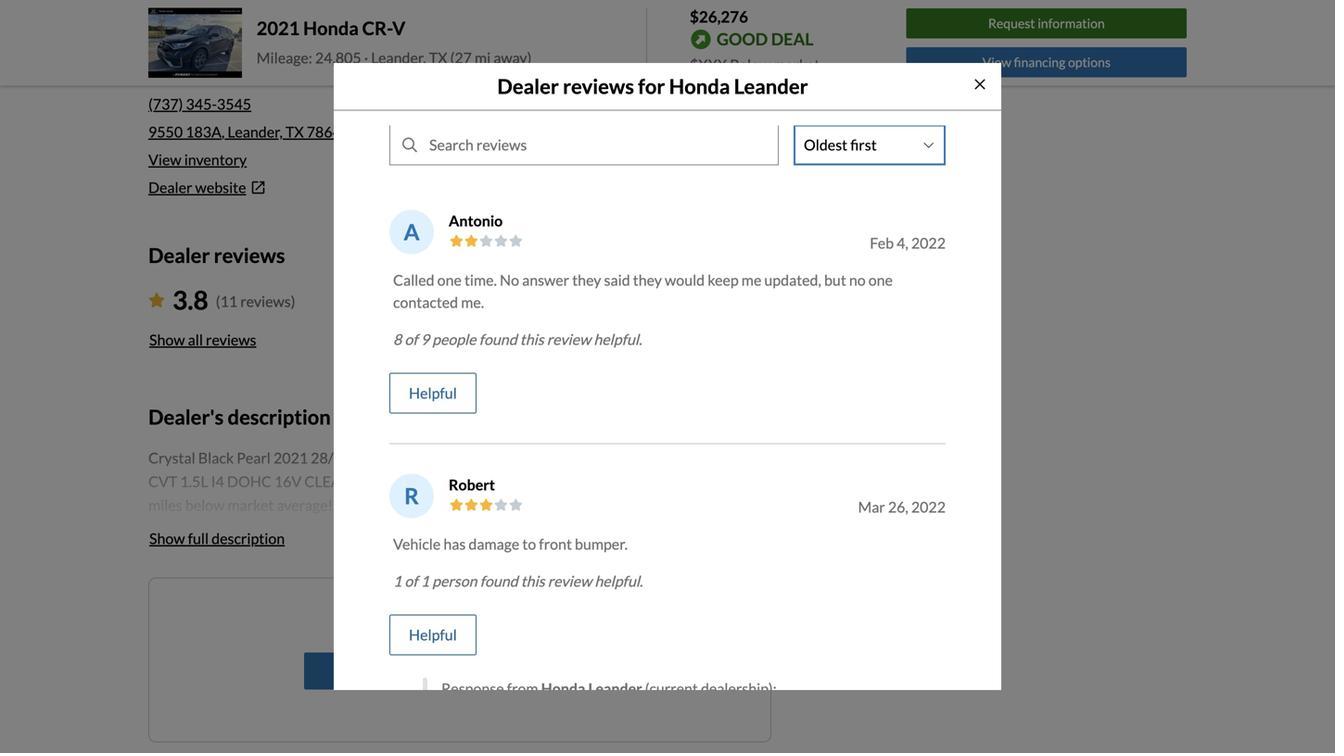 Task type: locate. For each thing, give the bounding box(es) containing it.
dialog
[[334, 63, 1001, 754]]

2022 right 26, on the bottom of page
[[911, 498, 946, 516]]

review down the answer on the top of the page
[[547, 330, 591, 348]]

1 vertical spatial carfax
[[355, 473, 412, 491]]

0 vertical spatial helpful
[[409, 384, 457, 402]]

2 2022 from the top
[[911, 498, 946, 516]]

dealer
[[148, 13, 210, 37], [497, 74, 559, 98], [148, 179, 192, 197], [148, 243, 210, 268]]

crystal
[[148, 449, 195, 467]]

leander
[[207, 60, 275, 82], [734, 74, 808, 98], [588, 680, 642, 698]]

full
[[188, 530, 209, 548]]

1 2022 from the top
[[911, 234, 946, 252]]

review
[[547, 330, 591, 348], [548, 572, 592, 590]]

vehicle
[[393, 535, 441, 553]]

description up pearl
[[228, 405, 331, 429]]

cr- inside crystal black pearl 2021 28/34 city/highway mpg honda carfax one-owner. cr-v ex fwd cvt 1.5l i4 dohc 16v clean carfax one owner!.  recent arrival! odometer is 9479 miles below market average! 28/34 city/highway mpg additional information show full description
[[671, 449, 695, 467]]

2 helpful from the top
[[409, 626, 457, 644]]

1 vertical spatial 2022
[[911, 498, 946, 516]]

market down deal at the right
[[774, 56, 820, 74]]

has
[[444, 535, 466, 553]]

new
[[423, 610, 451, 628]]

0 horizontal spatial leander
[[207, 60, 275, 82]]

0 vertical spatial helpful.
[[594, 330, 642, 348]]

helpful down 9 on the left of page
[[409, 384, 457, 402]]

of
[[405, 330, 418, 348], [405, 572, 418, 590], [406, 610, 420, 628]]

me right notify
[[383, 610, 403, 628]]

cr- up is
[[671, 449, 695, 467]]

review down the front
[[548, 572, 592, 590]]

1 down vehicle
[[393, 572, 402, 590]]

1 horizontal spatial one
[[557, 610, 582, 628]]

one
[[415, 473, 446, 491]]

1 vertical spatial tx
[[286, 123, 304, 141]]

dealer down the away)
[[497, 74, 559, 98]]

average!
[[277, 497, 333, 515]]

78641
[[307, 123, 350, 141]]

0 vertical spatial description
[[228, 405, 331, 429]]

0 vertical spatial show
[[149, 331, 185, 349]]

reviews for dealer reviews for honda leander
[[563, 74, 634, 98]]

city/highway down one
[[379, 497, 468, 515]]

1 vertical spatial this
[[521, 572, 545, 590]]

helpful down person
[[409, 626, 457, 644]]

notify
[[337, 610, 380, 628]]

0 vertical spatial cr-
[[362, 17, 392, 39]]

28/34 up clean
[[311, 449, 351, 467]]

front
[[539, 535, 572, 553]]

search image
[[402, 138, 417, 152]]

(27
[[450, 49, 472, 67]]

dealer down 'view inventory'
[[148, 179, 192, 197]]

1 vertical spatial v
[[695, 449, 705, 467]]

1 vertical spatial 2021
[[273, 449, 308, 467]]

they
[[572, 271, 601, 289], [633, 271, 662, 289]]

view for view financing options
[[983, 54, 1011, 70]]

mileage:
[[257, 49, 312, 67]]

1 vertical spatial of
[[405, 572, 418, 590]]

this down to
[[521, 572, 545, 590]]

0 vertical spatial helpful button
[[389, 373, 476, 414]]

information
[[1038, 16, 1105, 31]]

0 vertical spatial v
[[392, 17, 406, 39]]

1 vertical spatial mpg
[[470, 497, 504, 515]]

(current
[[645, 680, 698, 698]]

view inside button
[[983, 54, 1011, 70]]

Search reviews field
[[420, 125, 778, 164]]

information
[[219, 520, 296, 538]]

reviews left for
[[563, 74, 634, 98]]

mpg
[[445, 449, 479, 467], [470, 497, 504, 515]]

reviews inside button
[[206, 331, 256, 349]]

2022
[[911, 234, 946, 252], [911, 498, 946, 516]]

1 horizontal spatial v
[[695, 449, 705, 467]]

2 horizontal spatial one
[[869, 271, 893, 289]]

0 vertical spatial 2022
[[911, 234, 946, 252]]

one left time.
[[437, 271, 462, 289]]

tx left (27
[[429, 49, 447, 67]]

28/34
[[311, 449, 351, 467], [336, 497, 376, 515]]

show inside crystal black pearl 2021 28/34 city/highway mpg honda carfax one-owner. cr-v ex fwd cvt 1.5l i4 dohc 16v clean carfax one owner!.  recent arrival! odometer is 9479 miles below market average! 28/34 city/highway mpg additional information show full description
[[149, 530, 185, 548]]

they left said
[[572, 271, 601, 289]]

2021 up mileage:
[[257, 17, 300, 39]]

leander, inside 2021 honda cr-v mileage: 24,805 · leander, tx (27 mi away)
[[371, 49, 426, 67]]

show left the full
[[149, 530, 185, 548]]

helpful button down person
[[389, 615, 476, 656]]

carfax left one
[[355, 473, 412, 491]]

1 vertical spatial review
[[548, 572, 592, 590]]

$xxx below market
[[690, 56, 820, 74]]

notify me of new listings like this one
[[337, 610, 582, 628]]

1 vertical spatial 28/34
[[336, 497, 376, 515]]

0 horizontal spatial carfax
[[355, 473, 412, 491]]

reviews up 3.8 (11 reviews)
[[214, 243, 285, 268]]

1 horizontal spatial carfax
[[528, 449, 585, 467]]

2021
[[257, 17, 300, 39], [273, 449, 308, 467]]

1 horizontal spatial cr-
[[671, 449, 695, 467]]

0 horizontal spatial me
[[383, 610, 403, 628]]

this down the answer on the top of the page
[[520, 330, 544, 348]]

0 horizontal spatial view
[[148, 151, 181, 169]]

financing
[[1014, 54, 1066, 70]]

2022 for r
[[911, 498, 946, 516]]

0 vertical spatial market
[[774, 56, 820, 74]]

mpg down owner!.
[[470, 497, 504, 515]]

all
[[188, 331, 203, 349]]

1 helpful button from the top
[[389, 373, 476, 414]]

28/34 down clean
[[336, 497, 376, 515]]

1 vertical spatial leander,
[[228, 123, 283, 141]]

description inside crystal black pearl 2021 28/34 city/highway mpg honda carfax one-owner. cr-v ex fwd cvt 1.5l i4 dohc 16v clean carfax one owner!.  recent arrival! odometer is 9479 miles below market average! 28/34 city/highway mpg additional information show full description
[[212, 530, 285, 548]]

of right "8"
[[405, 330, 418, 348]]

found down damage
[[480, 572, 518, 590]]

1 horizontal spatial tx
[[429, 49, 447, 67]]

0 horizontal spatial market
[[228, 497, 274, 515]]

1 vertical spatial found
[[480, 572, 518, 590]]

no
[[500, 271, 519, 289]]

view down 9550
[[148, 151, 181, 169]]

leander left (current
[[588, 680, 642, 698]]

me right keep
[[742, 271, 762, 289]]

0 horizontal spatial 1
[[393, 572, 402, 590]]

2022 right 4,
[[911, 234, 946, 252]]

1 show from the top
[[149, 331, 185, 349]]

show left all
[[149, 331, 185, 349]]

2021 up the 16v
[[273, 449, 308, 467]]

view up close modal dealer reviews for honda leander icon
[[983, 54, 1011, 70]]

9
[[421, 330, 429, 348]]

2 helpful button from the top
[[389, 615, 476, 656]]

v
[[392, 17, 406, 39], [695, 449, 705, 467]]

0 vertical spatial me
[[742, 271, 762, 289]]

honda up owner!.
[[482, 449, 525, 467]]

cr- up ·
[[362, 17, 392, 39]]

review for a
[[547, 330, 591, 348]]

0 vertical spatial view
[[983, 54, 1011, 70]]

market down dohc
[[228, 497, 274, 515]]

website
[[195, 179, 246, 197]]

good
[[717, 29, 768, 49]]

dealer up 3.8
[[148, 243, 210, 268]]

0 vertical spatial 28/34
[[311, 449, 351, 467]]

good deal
[[717, 29, 814, 49]]

leander up 3545
[[207, 60, 275, 82]]

city/highway up one
[[354, 449, 443, 467]]

0 vertical spatial found
[[479, 330, 517, 348]]

description right the full
[[212, 530, 285, 548]]

0 horizontal spatial they
[[572, 271, 601, 289]]

view financing options
[[983, 54, 1111, 70]]

tx inside 2021 honda cr-v mileage: 24,805 · leander, tx (27 mi away)
[[429, 49, 447, 67]]

1 left person
[[421, 572, 429, 590]]

1 horizontal spatial view
[[983, 54, 1011, 70]]

arrival!
[[565, 473, 615, 491]]

1 horizontal spatial leander,
[[371, 49, 426, 67]]

description
[[228, 405, 331, 429], [212, 530, 285, 548]]

1 horizontal spatial me
[[742, 271, 762, 289]]

1 vertical spatial helpful button
[[389, 615, 476, 656]]

honda inside 2021 honda cr-v mileage: 24,805 · leander, tx (27 mi away)
[[303, 17, 359, 39]]

of left new
[[406, 610, 420, 628]]

2 vertical spatial reviews
[[206, 331, 256, 349]]

robert
[[449, 476, 495, 494]]

of for a
[[405, 330, 418, 348]]

1 horizontal spatial 1
[[421, 572, 429, 590]]

9550
[[148, 123, 183, 141]]

show inside button
[[149, 331, 185, 349]]

dealer for dealer reviews
[[148, 243, 210, 268]]

2 show from the top
[[149, 530, 185, 548]]

1 vertical spatial helpful.
[[595, 572, 643, 590]]

1 horizontal spatial leander
[[588, 680, 642, 698]]

1 vertical spatial show
[[149, 530, 185, 548]]

2022 for a
[[911, 234, 946, 252]]

0 horizontal spatial cr-
[[362, 17, 392, 39]]

show all reviews
[[149, 331, 256, 349]]

cr-
[[362, 17, 392, 39], [671, 449, 695, 467]]

0 vertical spatial of
[[405, 330, 418, 348]]

helpful. down called one time. no answer they said they would keep me updated, but no one contacted me.
[[594, 330, 642, 348]]

1 vertical spatial cr-
[[671, 449, 695, 467]]

found
[[479, 330, 517, 348], [480, 572, 518, 590]]

3.8 (11 reviews)
[[172, 285, 295, 316]]

listings
[[454, 610, 501, 628]]

ex
[[708, 449, 726, 467]]

1 vertical spatial description
[[212, 530, 285, 548]]

0 vertical spatial this
[[520, 330, 544, 348]]

2 vertical spatial of
[[406, 610, 420, 628]]

show all reviews button
[[148, 320, 257, 361]]

0 horizontal spatial leander,
[[228, 123, 283, 141]]

mar 26, 2022
[[858, 498, 946, 516]]

leander down $xxx below market
[[734, 74, 808, 98]]

they right said
[[633, 271, 662, 289]]

recent
[[517, 473, 563, 491]]

like
[[503, 610, 527, 628]]

1 helpful from the top
[[409, 384, 457, 402]]

0 vertical spatial reviews
[[563, 74, 634, 98]]

carfax up recent
[[528, 449, 585, 467]]

carfax
[[528, 449, 585, 467], [355, 473, 412, 491]]

show full description button
[[148, 519, 286, 559]]

found right people
[[479, 330, 517, 348]]

1 1 from the left
[[393, 572, 402, 590]]

1 vertical spatial market
[[228, 497, 274, 515]]

helpful. down bumper.
[[595, 572, 643, 590]]

reviews for dealer reviews
[[214, 243, 285, 268]]

of down vehicle
[[405, 572, 418, 590]]

black
[[198, 449, 234, 467]]

0 horizontal spatial one
[[437, 271, 462, 289]]

one right like
[[557, 610, 582, 628]]

(737) 345-3545 link
[[148, 95, 251, 113]]

honda leander
[[148, 60, 275, 82]]

inventory
[[184, 151, 247, 169]]

honda
[[303, 17, 359, 39], [148, 60, 204, 82], [669, 74, 730, 98], [482, 449, 525, 467], [541, 680, 585, 698]]

0 horizontal spatial v
[[392, 17, 406, 39]]

dealer up honda leander link
[[148, 13, 210, 37]]

reviews inside dialog
[[563, 74, 634, 98]]

helpful button down 9 on the left of page
[[389, 373, 476, 414]]

this for a
[[520, 330, 544, 348]]

found for r
[[480, 572, 518, 590]]

one right no
[[869, 271, 893, 289]]

1 horizontal spatial they
[[633, 271, 662, 289]]

0 horizontal spatial tx
[[286, 123, 304, 141]]

helpful.
[[594, 330, 642, 348], [595, 572, 643, 590]]

mi
[[475, 49, 491, 67]]

honda up 24,805
[[303, 17, 359, 39]]

tx left 78641
[[286, 123, 304, 141]]

1 vertical spatial helpful
[[409, 626, 457, 644]]

0 vertical spatial leander,
[[371, 49, 426, 67]]

1 vertical spatial reviews
[[214, 243, 285, 268]]

market inside crystal black pearl 2021 28/34 city/highway mpg honda carfax one-owner. cr-v ex fwd cvt 1.5l i4 dohc 16v clean carfax one owner!.  recent arrival! odometer is 9479 miles below market average! 28/34 city/highway mpg additional information show full description
[[228, 497, 274, 515]]

1
[[393, 572, 402, 590], [421, 572, 429, 590]]

0 vertical spatial 2021
[[257, 17, 300, 39]]

this right like
[[530, 610, 555, 628]]

leander, right ·
[[371, 49, 426, 67]]

1 vertical spatial view
[[148, 151, 181, 169]]

mpg up robert
[[445, 449, 479, 467]]

0 vertical spatial review
[[547, 330, 591, 348]]

0 vertical spatial carfax
[[528, 449, 585, 467]]

0 vertical spatial tx
[[429, 49, 447, 67]]

reviews right all
[[206, 331, 256, 349]]

1 horizontal spatial market
[[774, 56, 820, 74]]

leander, right ','
[[228, 123, 283, 141]]



Task type: describe. For each thing, give the bounding box(es) containing it.
dealer for dealer reviews for honda leander
[[497, 74, 559, 98]]

9550 183a , leander, tx 78641
[[148, 123, 350, 141]]

cr- inside 2021 honda cr-v mileage: 24,805 · leander, tx (27 mi away)
[[362, 17, 392, 39]]

antonio
[[449, 212, 503, 230]]

time.
[[464, 271, 497, 289]]

2021 inside crystal black pearl 2021 28/34 city/highway mpg honda carfax one-owner. cr-v ex fwd cvt 1.5l i4 dohc 16v clean carfax one owner!.  recent arrival! odometer is 9479 miles below market average! 28/34 city/highway mpg additional information show full description
[[273, 449, 308, 467]]

of for r
[[405, 572, 418, 590]]

request
[[988, 16, 1035, 31]]

26,
[[888, 498, 908, 516]]

odometer
[[618, 473, 686, 491]]

a
[[404, 219, 420, 245]]

2 horizontal spatial leander
[[734, 74, 808, 98]]

request information button
[[906, 9, 1187, 39]]

view financing options button
[[906, 47, 1187, 77]]

2021 honda cr-v mileage: 24,805 · leander, tx (27 mi away)
[[257, 17, 532, 67]]

crystal black pearl 2021 28/34 city/highway mpg honda carfax one-owner. cr-v ex fwd cvt 1.5l i4 dohc 16v clean carfax one owner!.  recent arrival! odometer is 9479 miles below market average! 28/34 city/highway mpg additional information show full description
[[148, 449, 764, 548]]

helpful for a
[[409, 384, 457, 402]]

from
[[507, 680, 538, 698]]

dialog containing a
[[334, 63, 1001, 754]]

r
[[404, 483, 419, 509]]

view inventory link
[[148, 151, 247, 169]]

people
[[432, 330, 476, 348]]

0 vertical spatial city/highway
[[354, 449, 443, 467]]

1 vertical spatial me
[[383, 610, 403, 628]]

v inside 2021 honda cr-v mileage: 24,805 · leander, tx (27 mi away)
[[392, 17, 406, 39]]

,
[[222, 123, 225, 141]]

3.8
[[172, 285, 208, 316]]

damage
[[469, 535, 519, 553]]

$xxx
[[690, 56, 727, 74]]

to
[[522, 535, 536, 553]]

(11
[[216, 293, 237, 311]]

called one time. no answer they said they would keep me updated, but no one contacted me.
[[393, 271, 893, 311]]

feb 4, 2022
[[870, 234, 946, 252]]

8 of 9 people found this review helpful.
[[393, 330, 642, 348]]

view for view inventory
[[148, 151, 181, 169]]

2 1 from the left
[[421, 572, 429, 590]]

miles
[[148, 497, 182, 515]]

16v
[[274, 473, 302, 491]]

cvt
[[148, 473, 177, 491]]

feb
[[870, 234, 894, 252]]

below
[[185, 497, 225, 515]]

v inside crystal black pearl 2021 28/34 city/highway mpg honda carfax one-owner. cr-v ex fwd cvt 1.5l i4 dohc 16v clean carfax one owner!.  recent arrival! odometer is 9479 miles below market average! 28/34 city/highway mpg additional information show full description
[[695, 449, 705, 467]]

view inventory
[[148, 151, 247, 169]]

this for r
[[521, 572, 545, 590]]

(737) 345-3545
[[148, 95, 251, 113]]

2021 inside 2021 honda cr-v mileage: 24,805 · leander, tx (27 mi away)
[[257, 17, 300, 39]]

dealer's description
[[148, 405, 331, 429]]

1 they from the left
[[572, 271, 601, 289]]

me inside called one time. no answer they said they would keep me updated, but no one contacted me.
[[742, 271, 762, 289]]

honda leander link
[[148, 60, 275, 82]]

mar
[[858, 498, 885, 516]]

9479
[[702, 473, 736, 491]]

dealer for dealer
[[148, 13, 210, 37]]

close modal dealer reviews for honda leander image
[[973, 77, 987, 92]]

·
[[364, 49, 368, 67]]

clean
[[304, 473, 352, 491]]

3545
[[217, 95, 251, 113]]

345-
[[186, 95, 217, 113]]

dealer website
[[148, 179, 246, 197]]

updated,
[[764, 271, 821, 289]]

24,805
[[315, 49, 361, 67]]

review for r
[[548, 572, 592, 590]]

dealer reviews
[[148, 243, 285, 268]]

honda down $xxx
[[669, 74, 730, 98]]

helpful. for a
[[594, 330, 642, 348]]

i4
[[211, 473, 224, 491]]

dealer's
[[148, 405, 224, 429]]

would
[[665, 271, 705, 289]]

helpful. for r
[[595, 572, 643, 590]]

reviews)
[[240, 293, 295, 311]]

dealer for dealer website
[[148, 179, 192, 197]]

dealer website link
[[148, 177, 771, 199]]

contacted
[[393, 293, 458, 311]]

183a
[[186, 123, 222, 141]]

0 vertical spatial mpg
[[445, 449, 479, 467]]

honda up (737)
[[148, 60, 204, 82]]

said
[[604, 271, 630, 289]]

request information
[[988, 16, 1105, 31]]

deal
[[771, 29, 814, 49]]

2 vertical spatial this
[[530, 610, 555, 628]]

1 of 1 person found this review helpful.
[[393, 572, 643, 590]]

no
[[849, 271, 866, 289]]

honda right from
[[541, 680, 585, 698]]

options
[[1068, 54, 1111, 70]]

vehicle has damage to front bumper.
[[393, 535, 628, 553]]

$26,276
[[690, 7, 748, 26]]

honda inside crystal black pearl 2021 28/34 city/highway mpg honda carfax one-owner. cr-v ex fwd cvt 1.5l i4 dohc 16v clean carfax one owner!.  recent arrival! odometer is 9479 miles below market average! 28/34 city/highway mpg additional information show full description
[[482, 449, 525, 467]]

additional
[[148, 520, 216, 538]]

dohc
[[227, 473, 271, 491]]

helpful button for r
[[389, 615, 476, 656]]

response
[[441, 680, 504, 698]]

pearl
[[237, 449, 271, 467]]

owner!.
[[449, 473, 514, 491]]

helpful button for a
[[389, 373, 476, 414]]

answer
[[522, 271, 569, 289]]

2 they from the left
[[633, 271, 662, 289]]

called
[[393, 271, 434, 289]]

dealer reviews for honda leander
[[497, 74, 808, 98]]

person
[[432, 572, 477, 590]]

found for a
[[479, 330, 517, 348]]

1.5l
[[180, 473, 208, 491]]

1 vertical spatial city/highway
[[379, 497, 468, 515]]

bumper.
[[575, 535, 628, 553]]

response from honda leander (current dealership):
[[441, 680, 777, 698]]

star image
[[148, 293, 165, 308]]

8
[[393, 330, 402, 348]]

owner.
[[621, 449, 668, 467]]

one-
[[588, 449, 621, 467]]

2021 honda cr-v image
[[148, 8, 242, 78]]

me.
[[461, 293, 484, 311]]

is
[[689, 473, 699, 491]]

helpful for r
[[409, 626, 457, 644]]

4,
[[897, 234, 908, 252]]

(737)
[[148, 95, 183, 113]]



Task type: vqa. For each thing, say whether or not it's contained in the screenshot.
THE AM/FM
no



